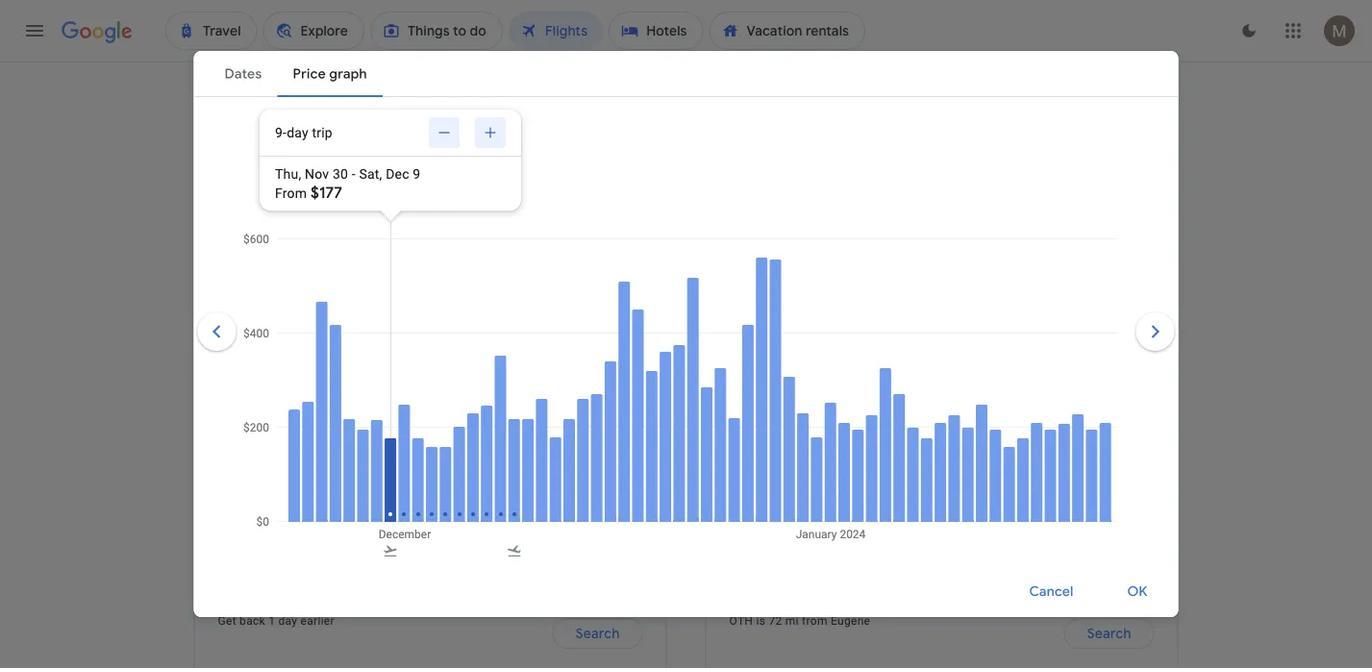 Task type: describe. For each thing, give the bounding box(es) containing it.
filters up results
[[775, 350, 824, 374]]

no
[[548, 350, 573, 374]]

dec inside the 'try nearby airports thu, nov 30 — fri, dec 8'
[[828, 541, 849, 555]]

9-
[[275, 125, 287, 140]]

cancel button
[[1006, 569, 1096, 615]]

cancel
[[1029, 583, 1073, 600]]

nearby
[[760, 512, 821, 537]]

day inside get back 1 day earlier search
[[278, 614, 297, 627]]

results
[[758, 387, 800, 403]]

1 inside popup button
[[364, 98, 372, 113]]

try for try different dates
[[218, 512, 245, 537]]

thu, inside the 'try nearby airports thu, nov 30 — fri, dec 8'
[[729, 541, 752, 555]]

no options matching your filters
[[548, 350, 824, 374]]

try nearby airports thu, nov 30 — fri, dec 8
[[729, 512, 893, 555]]

up to $1,600 button
[[330, 192, 453, 223]]

-
[[352, 166, 356, 182]]

search button for oth
[[1064, 618, 1154, 649]]

try clearing your filters to see results
[[572, 387, 800, 403]]

try inside the 'try nearby airports thu, nov 30 — fri, dec 8'
[[729, 512, 756, 537]]

all
[[230, 199, 246, 216]]

sat,
[[359, 166, 382, 182]]

all filters (3) button
[[194, 192, 322, 223]]

get
[[218, 614, 236, 627]]

main content containing no options matching your filters
[[194, 270, 1178, 668]]

72
[[769, 614, 782, 627]]

oth is 72 mi from eugene
[[729, 614, 870, 627]]

earlier
[[301, 614, 334, 627]]

ok button
[[1104, 569, 1171, 615]]

0 horizontal spatial your
[[647, 387, 674, 403]]

scroll forward image
[[1132, 309, 1178, 355]]

mi
[[785, 614, 799, 627]]

1 inside get back 1 day earlier search
[[268, 614, 275, 627]]

see
[[733, 387, 754, 403]]

airports
[[825, 512, 893, 537]]

nov inside thu, nov 30 - sat, dec 9 from $177
[[305, 166, 329, 182]]

thu, inside thu, nov 30 - sat, dec 9 from $177
[[275, 166, 301, 182]]

all filters (3)
[[230, 199, 307, 216]]

275 US dollars text field
[[1119, 590, 1154, 608]]

trip
[[312, 125, 332, 140]]

dec inside thu, nov 30 - sat, dec 9 from $177
[[386, 166, 409, 182]]

scroll backward image
[[194, 309, 240, 355]]

$177
[[310, 183, 342, 203]]

nov inside the 'try nearby airports thu, nov 30 — fri, dec 8'
[[755, 541, 777, 555]]

0 vertical spatial your
[[732, 350, 771, 374]]

up to $1,600
[[342, 199, 421, 216]]

from
[[275, 186, 307, 201]]

back
[[240, 614, 265, 627]]



Task type: vqa. For each thing, say whether or not it's contained in the screenshot.
"ADD YOUR BUSINESS" link
no



Task type: locate. For each thing, give the bounding box(es) containing it.
ok
[[1127, 583, 1148, 600]]

0 horizontal spatial search
[[576, 625, 620, 642]]

less emissions button
[[461, 192, 600, 223]]

1 search from the left
[[576, 625, 620, 642]]

1
[[364, 98, 372, 113], [268, 614, 275, 627]]

30 inside the 'try nearby airports thu, nov 30 — fri, dec 8'
[[780, 541, 793, 555]]

options
[[577, 350, 642, 374]]

your
[[732, 350, 771, 374], [647, 387, 674, 403]]

0 vertical spatial 30
[[333, 166, 348, 182]]

0 horizontal spatial 1
[[268, 614, 275, 627]]

filters inside "button"
[[695, 435, 732, 452]]

search button for try different dates
[[552, 618, 643, 649]]

clearing
[[595, 387, 644, 403]]

thu, up from
[[275, 166, 301, 182]]

to right up
[[361, 199, 375, 216]]

eugene
[[831, 614, 870, 627]]

nov up $177
[[305, 166, 329, 182]]

1 vertical spatial thu,
[[729, 541, 752, 555]]

2 horizontal spatial try
[[729, 512, 756, 537]]

0 horizontal spatial search button
[[552, 618, 643, 649]]

dec left 9
[[386, 166, 409, 182]]

try left "different"
[[218, 512, 245, 537]]

0 vertical spatial day
[[287, 125, 308, 140]]

matching
[[647, 350, 728, 374]]

try different dates
[[218, 512, 376, 537]]

1 search button from the left
[[552, 618, 643, 649]]

none search field containing all filters (3)
[[194, 88, 1276, 255]]

oth
[[729, 614, 753, 627]]

to
[[361, 199, 375, 216], [717, 387, 729, 403]]

30 inside thu, nov 30 - sat, dec 9 from $177
[[333, 166, 348, 182]]

fri,
[[809, 541, 825, 555]]

0 vertical spatial 1
[[364, 98, 372, 113]]

your up see
[[732, 350, 771, 374]]

9-day trip
[[275, 125, 332, 140]]

1 right back
[[268, 614, 275, 627]]

up
[[342, 199, 358, 216]]

8
[[852, 541, 859, 555]]

emissions
[[504, 199, 568, 216]]

30 left —
[[780, 541, 793, 555]]

clear all filters
[[640, 435, 732, 452]]

filters inside button
[[249, 199, 287, 216]]

1 horizontal spatial search
[[1087, 625, 1131, 642]]

dates
[[328, 512, 376, 537]]

0 horizontal spatial thu,
[[275, 166, 301, 182]]

1 up sat,
[[364, 98, 372, 113]]

1 button
[[330, 88, 407, 123]]

try left nearby
[[729, 512, 756, 537]]

0 vertical spatial to
[[361, 199, 375, 216]]

search inside button
[[1087, 625, 1131, 642]]

dec left 8
[[828, 541, 849, 555]]

main content
[[194, 270, 1178, 668]]

is
[[756, 614, 766, 627]]

1 vertical spatial 1
[[268, 614, 275, 627]]

1 horizontal spatial nov
[[755, 541, 777, 555]]

filters
[[249, 199, 287, 216], [775, 350, 824, 374], [678, 387, 713, 403], [695, 435, 732, 452]]

0 horizontal spatial nov
[[305, 166, 329, 182]]

—
[[796, 541, 806, 555]]

$275
[[1119, 590, 1154, 608]]

30 left -
[[333, 166, 348, 182]]

0 vertical spatial nov
[[305, 166, 329, 182]]

to inside main content
[[717, 387, 729, 403]]

0 horizontal spatial 30
[[333, 166, 348, 182]]

try left "clearing"
[[572, 387, 591, 403]]

thu, nov 30 - sat, dec 9 from $177
[[275, 166, 421, 203]]

1 horizontal spatial try
[[572, 387, 591, 403]]

1 horizontal spatial 30
[[780, 541, 793, 555]]

0 vertical spatial thu,
[[275, 166, 301, 182]]

1 vertical spatial day
[[278, 614, 297, 627]]

1 vertical spatial your
[[647, 387, 674, 403]]

dec
[[386, 166, 409, 182], [828, 541, 849, 555]]

30
[[333, 166, 348, 182], [780, 541, 793, 555]]

less emissions
[[473, 199, 568, 216]]

(3)
[[290, 199, 307, 216]]

less
[[473, 199, 501, 216]]

1 horizontal spatial your
[[732, 350, 771, 374]]

from
[[802, 614, 828, 627]]

try
[[572, 387, 591, 403], [218, 512, 245, 537], [729, 512, 756, 537]]

to inside popup button
[[361, 199, 375, 216]]

get back 1 day earlier search
[[218, 614, 620, 642]]

your down no options matching your filters
[[647, 387, 674, 403]]

1 horizontal spatial search button
[[1064, 618, 1154, 649]]

search
[[576, 625, 620, 642], [1087, 625, 1131, 642]]

2 search from the left
[[1087, 625, 1131, 642]]

0 vertical spatial dec
[[386, 166, 409, 182]]

1 horizontal spatial thu,
[[729, 541, 752, 555]]

$1,600
[[378, 199, 421, 216]]

2 search button from the left
[[1064, 618, 1154, 649]]

0 horizontal spatial to
[[361, 199, 375, 216]]

all
[[678, 435, 692, 452]]

try for try clearing your filters to see results
[[572, 387, 591, 403]]

1 horizontal spatial to
[[717, 387, 729, 403]]

clear all filters button
[[617, 428, 755, 459]]

0 horizontal spatial try
[[218, 512, 245, 537]]

search button
[[552, 618, 643, 649], [1064, 618, 1154, 649]]

9
[[413, 166, 421, 182]]

thu, left —
[[729, 541, 752, 555]]

day
[[287, 125, 308, 140], [278, 614, 297, 627]]

day left trip
[[287, 125, 308, 140]]

1 horizontal spatial 1
[[364, 98, 372, 113]]

filters right the all on the top of page
[[249, 199, 287, 216]]

None search field
[[194, 88, 1276, 255]]

1 vertical spatial nov
[[755, 541, 777, 555]]

thu,
[[275, 166, 301, 182], [729, 541, 752, 555]]

different
[[249, 512, 323, 537]]

0 horizontal spatial dec
[[386, 166, 409, 182]]

to left see
[[717, 387, 729, 403]]

nov down nearby
[[755, 541, 777, 555]]

1 vertical spatial to
[[717, 387, 729, 403]]

1 vertical spatial dec
[[828, 541, 849, 555]]

1 horizontal spatial dec
[[828, 541, 849, 555]]

search inside get back 1 day earlier search
[[576, 625, 620, 642]]

nov
[[305, 166, 329, 182], [755, 541, 777, 555]]

filters down matching
[[678, 387, 713, 403]]

swap origin and destination. image
[[488, 146, 511, 169]]

filters right all
[[695, 435, 732, 452]]

1 vertical spatial 30
[[780, 541, 793, 555]]

clear
[[640, 435, 674, 452]]

day left earlier
[[278, 614, 297, 627]]



